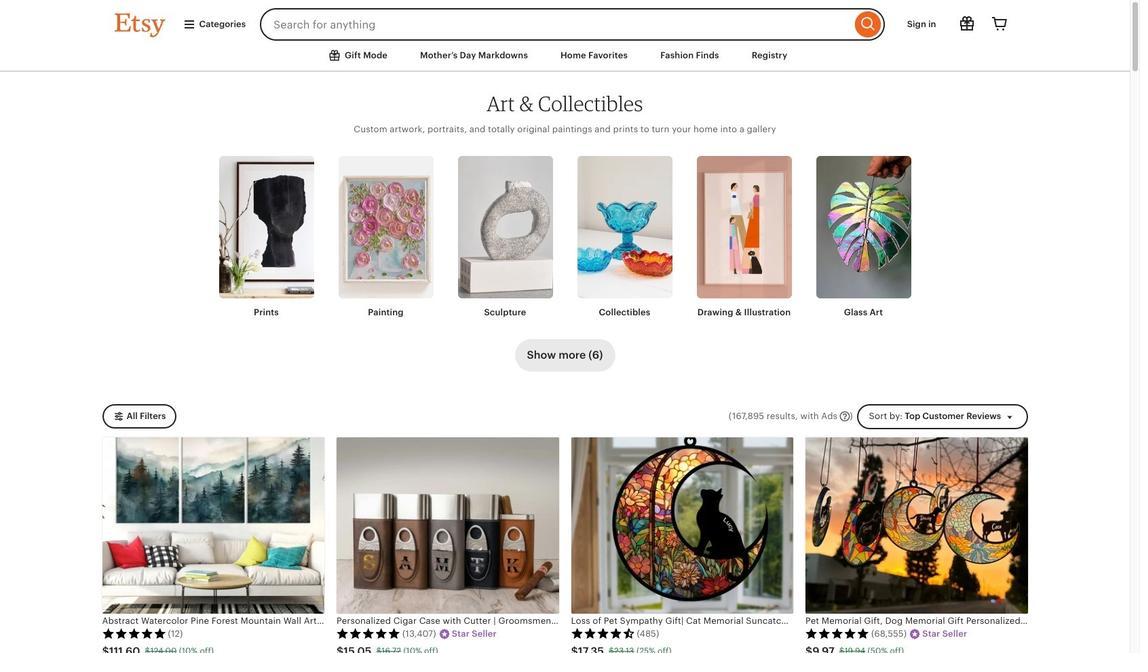 Task type: describe. For each thing, give the bounding box(es) containing it.
5 out of 5 stars image for abstract watercolor pine forest mountain wall art canvas print for modern home decoration image
[[102, 629, 166, 639]]

4.5 out of 5 stars image
[[571, 629, 635, 639]]

personalized cigar case with cutter | groomsmen gifts | custom engraved cigar holder | gift for dad | birthday gifts for husband image
[[337, 438, 559, 614]]



Task type: vqa. For each thing, say whether or not it's contained in the screenshot.
Personalized Cigar Case With Cutter | Groomsmen Gifts | Custom Engraved Cigar Holder | Gift For Dad | Birthday Gifts For Husband image
yes



Task type: locate. For each thing, give the bounding box(es) containing it.
5 out of 5 stars image for personalized cigar case with cutter | groomsmen gifts | custom engraved cigar holder | gift for dad | birthday gifts for husband image
[[337, 629, 401, 639]]

Search for anything text field
[[260, 8, 852, 41]]

1 horizontal spatial 5 out of 5 stars image
[[337, 629, 401, 639]]

0 horizontal spatial 5 out of 5 stars image
[[102, 629, 166, 639]]

5 out of 5 stars image
[[102, 629, 166, 639], [337, 629, 401, 639], [806, 629, 870, 639]]

3 5 out of 5 stars image from the left
[[806, 629, 870, 639]]

5 out of 5 stars image for 'pet memorial gift, dog memorial gift personalized loss of pet sympathy gift, dog breed memorial, dog remembrance gift, gift for dog lovers' image at the bottom right of the page
[[806, 629, 870, 639]]

abstract watercolor pine forest mountain wall art canvas print for modern home decoration image
[[102, 438, 324, 614]]

menu bar
[[0, 0, 1130, 72], [90, 41, 1040, 72]]

1 5 out of 5 stars image from the left
[[102, 629, 166, 639]]

2 5 out of 5 stars image from the left
[[337, 629, 401, 639]]

2 horizontal spatial 5 out of 5 stars image
[[806, 629, 870, 639]]

banner
[[90, 0, 1040, 41]]

pet memorial gift, dog memorial gift personalized loss of pet sympathy gift, dog breed memorial, dog remembrance gift, gift for dog lovers image
[[806, 438, 1028, 614]]

None search field
[[260, 8, 885, 41]]

loss of pet sympathy gift| cat memorial suncatcher| loss of pet sympathy gift| handmade custom name cat decor, gift for cat lovers image
[[571, 438, 794, 614]]



